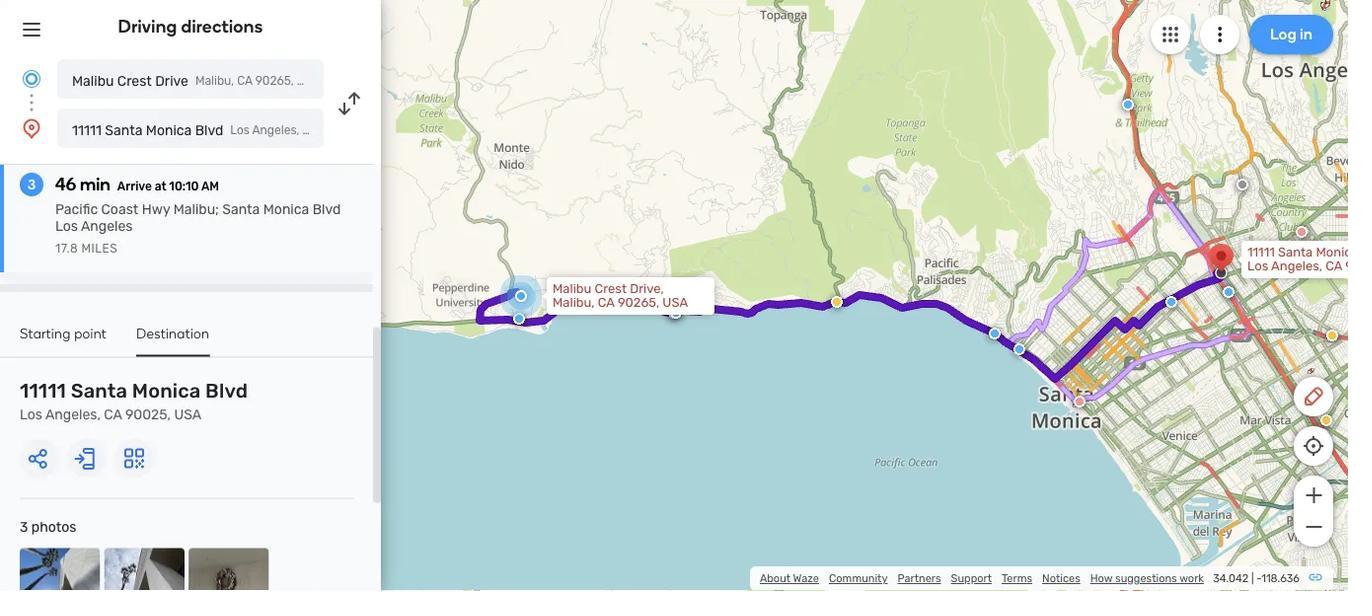 Task type: locate. For each thing, give the bounding box(es) containing it.
0 vertical spatial 90265,
[[255, 74, 294, 88]]

los down starting point button
[[20, 407, 42, 423]]

10:10
[[169, 180, 199, 193]]

0 vertical spatial crest
[[117, 73, 152, 89]]

monica inside pacific coast hwy malibu; santa monica blvd los angeles 17.8 miles
[[263, 201, 309, 218]]

1 horizontal spatial malibu
[[553, 281, 592, 297]]

malibu,
[[195, 74, 234, 88], [553, 295, 595, 310]]

0 horizontal spatial angeles,
[[45, 407, 101, 423]]

1 vertical spatial 90265,
[[618, 295, 660, 310]]

waze
[[793, 572, 819, 585]]

community link
[[829, 572, 888, 585]]

los down malibu crest drive malibu, ca 90265, usa
[[230, 123, 250, 137]]

2 vertical spatial hazard image
[[1321, 415, 1332, 426]]

pacific
[[55, 201, 98, 218]]

about
[[760, 572, 791, 585]]

monica
[[146, 122, 192, 138], [263, 201, 309, 218], [132, 380, 201, 403]]

malibu crest drive malibu, ca 90265, usa
[[72, 73, 320, 89]]

santa
[[105, 122, 143, 138], [222, 201, 260, 218], [1278, 245, 1313, 260], [71, 380, 127, 403]]

pencil image
[[1302, 385, 1326, 409]]

2 vertical spatial 11111
[[20, 380, 66, 403]]

11111
[[72, 122, 102, 138], [1248, 245, 1275, 260], [20, 380, 66, 403]]

1 vertical spatial hazard image
[[1327, 330, 1338, 342]]

2 vertical spatial los
[[20, 407, 42, 423]]

1 vertical spatial los
[[55, 218, 78, 234]]

usa inside malibu crest drive malibu, ca 90265, usa
[[297, 74, 320, 88]]

1 horizontal spatial 11111
[[72, 122, 102, 138]]

monica down destination button
[[132, 380, 201, 403]]

1 vertical spatial angeles,
[[45, 407, 101, 423]]

malibu inside malibu crest drive, malibu, ca 90265, usa
[[553, 281, 592, 297]]

malibu
[[72, 73, 114, 89], [553, 281, 592, 297]]

destination button
[[136, 325, 210, 357]]

1 vertical spatial malibu,
[[553, 295, 595, 310]]

usa
[[297, 74, 320, 88], [363, 123, 386, 137], [663, 295, 688, 310], [174, 407, 202, 423]]

0 vertical spatial 3
[[28, 176, 36, 193]]

pacific coast hwy malibu; santa monica blvd los angeles 17.8 miles
[[55, 201, 341, 256]]

santa inside pacific coast hwy malibu; santa monica blvd los angeles 17.8 miles
[[222, 201, 260, 218]]

starting point button
[[20, 325, 107, 355]]

blvd
[[195, 122, 223, 138], [313, 201, 341, 218], [205, 380, 248, 403]]

11111 up min
[[72, 122, 102, 138]]

los down pacific
[[55, 218, 78, 234]]

0 vertical spatial 90025,
[[321, 123, 360, 137]]

drive,
[[630, 281, 664, 297]]

1 horizontal spatial los
[[55, 218, 78, 234]]

90265, inside malibu crest drive, malibu, ca 90265, usa
[[618, 295, 660, 310]]

0 horizontal spatial malibu
[[72, 73, 114, 89]]

0 vertical spatial 11111
[[72, 122, 102, 138]]

road closed image
[[1074, 396, 1086, 408]]

partners
[[898, 572, 941, 585]]

driving directions
[[118, 16, 263, 37]]

1 vertical spatial malibu
[[553, 281, 592, 297]]

image 3 of 11111 santa monica blvd, los angeles image
[[189, 548, 269, 591]]

1 horizontal spatial angeles,
[[252, 123, 300, 137]]

2 horizontal spatial los
[[230, 123, 250, 137]]

min
[[80, 174, 110, 195]]

monica right malibu; at the top
[[263, 201, 309, 218]]

11111 down starting point button
[[20, 380, 66, 403]]

partners link
[[898, 572, 941, 585]]

santa down road closed image
[[1278, 245, 1313, 260]]

11111 santa monica blvd los angeles, ca 90025, usa
[[72, 122, 386, 138], [20, 380, 248, 423]]

3 left 46
[[28, 176, 36, 193]]

1 vertical spatial blvd
[[313, 201, 341, 218]]

0 horizontal spatial 90265,
[[255, 74, 294, 88]]

malibu left drive,
[[553, 281, 592, 297]]

0 horizontal spatial malibu,
[[195, 74, 234, 88]]

crest
[[117, 73, 152, 89], [595, 281, 627, 297]]

malibu crest drive, malibu, ca 90265, usa
[[553, 281, 688, 310]]

malibu right current location image in the top of the page
[[72, 73, 114, 89]]

11111 santa monic
[[1248, 245, 1348, 288]]

1 vertical spatial 90025,
[[125, 407, 171, 423]]

los inside pacific coast hwy malibu; santa monica blvd los angeles 17.8 miles
[[55, 218, 78, 234]]

angeles,
[[252, 123, 300, 137], [45, 407, 101, 423]]

ca
[[237, 74, 252, 88], [302, 123, 318, 137], [598, 295, 615, 310], [104, 407, 122, 423]]

notices link
[[1042, 572, 1081, 585]]

malibu, right drive
[[195, 74, 234, 88]]

community
[[829, 572, 888, 585]]

crest for drive
[[117, 73, 152, 89]]

notices
[[1042, 572, 1081, 585]]

3 for 3 photos
[[20, 519, 28, 535]]

hazard image
[[831, 296, 843, 308], [1327, 330, 1338, 342], [1321, 415, 1332, 426]]

90265, left hazard image
[[618, 295, 660, 310]]

blvd inside pacific coast hwy malibu; santa monica blvd los angeles 17.8 miles
[[313, 201, 341, 218]]

about waze link
[[760, 572, 819, 585]]

how suggestions work link
[[1090, 572, 1204, 585]]

11111 santa monica blvd los angeles, ca 90025, usa down destination button
[[20, 380, 248, 423]]

police image
[[1122, 99, 1134, 111], [1166, 296, 1178, 308], [989, 328, 1001, 340], [1014, 343, 1026, 355]]

road closed image
[[1296, 226, 1308, 238]]

0 vertical spatial malibu
[[72, 73, 114, 89]]

monica down drive
[[146, 122, 192, 138]]

usa inside malibu crest drive, malibu, ca 90265, usa
[[663, 295, 688, 310]]

malibu, inside malibu crest drive malibu, ca 90265, usa
[[195, 74, 234, 88]]

3
[[28, 176, 36, 193], [20, 519, 28, 535]]

90265, down the 'directions'
[[255, 74, 294, 88]]

2 vertical spatial monica
[[132, 380, 201, 403]]

1 vertical spatial crest
[[595, 281, 627, 297]]

crest left drive
[[117, 73, 152, 89]]

0 horizontal spatial los
[[20, 407, 42, 423]]

0 vertical spatial malibu,
[[195, 74, 234, 88]]

0 horizontal spatial 90025,
[[125, 407, 171, 423]]

17.8
[[55, 242, 78, 256]]

0 vertical spatial monica
[[146, 122, 192, 138]]

34.042
[[1213, 572, 1249, 585]]

malibu, inside malibu crest drive, malibu, ca 90265, usa
[[553, 295, 595, 310]]

11111 santa monica blvd los angeles, ca 90025, usa down malibu crest drive malibu, ca 90265, usa
[[72, 122, 386, 138]]

0 horizontal spatial police image
[[513, 313, 525, 325]]

1 horizontal spatial 90265,
[[618, 295, 660, 310]]

90265, inside malibu crest drive malibu, ca 90265, usa
[[255, 74, 294, 88]]

santa up 46 min arrive at 10:10 am in the left top of the page
[[105, 122, 143, 138]]

90265,
[[255, 74, 294, 88], [618, 295, 660, 310]]

crest left drive,
[[595, 281, 627, 297]]

2 horizontal spatial police image
[[1223, 286, 1235, 298]]

1 vertical spatial 3
[[20, 519, 28, 535]]

0 horizontal spatial crest
[[117, 73, 152, 89]]

santa down point
[[71, 380, 127, 403]]

angeles, down malibu crest drive malibu, ca 90265, usa
[[252, 123, 300, 137]]

3 left photos
[[20, 519, 28, 535]]

1 horizontal spatial malibu,
[[553, 295, 595, 310]]

|
[[1252, 572, 1254, 585]]

2 horizontal spatial 11111
[[1248, 245, 1275, 260]]

11111 down accident icon
[[1248, 245, 1275, 260]]

image 2 of 11111 santa monica blvd, los angeles image
[[104, 548, 185, 591]]

about waze community partners support terms notices how suggestions work 34.042 | -118.636
[[760, 572, 1300, 585]]

malibu, left drive,
[[553, 295, 595, 310]]

starting
[[20, 325, 71, 342]]

ca inside malibu crest drive malibu, ca 90265, usa
[[237, 74, 252, 88]]

point
[[74, 325, 107, 342]]

90025,
[[321, 123, 360, 137], [125, 407, 171, 423]]

image 1 of 11111 santa monica blvd, los angeles image
[[20, 548, 100, 591]]

1 horizontal spatial crest
[[595, 281, 627, 297]]

1 vertical spatial 11111
[[1248, 245, 1275, 260]]

angeles, down starting point button
[[45, 407, 101, 423]]

am
[[201, 180, 219, 193]]

-
[[1257, 572, 1262, 585]]

police image
[[1223, 286, 1235, 298], [670, 307, 682, 319], [513, 313, 525, 325]]

46 min arrive at 10:10 am
[[55, 174, 219, 195]]

santa right malibu; at the top
[[222, 201, 260, 218]]

crest inside malibu crest drive, malibu, ca 90265, usa
[[595, 281, 627, 297]]

0 vertical spatial 11111 santa monica blvd los angeles, ca 90025, usa
[[72, 122, 386, 138]]

los
[[230, 123, 250, 137], [55, 218, 78, 234], [20, 407, 42, 423]]

starting point
[[20, 325, 107, 342]]

1 vertical spatial monica
[[263, 201, 309, 218]]

46
[[55, 174, 76, 195]]



Task type: vqa. For each thing, say whether or not it's contained in the screenshot.
the Share and embed link
no



Task type: describe. For each thing, give the bounding box(es) containing it.
3 for 3
[[28, 176, 36, 193]]

arrive
[[117, 180, 152, 193]]

location image
[[20, 116, 43, 140]]

support link
[[951, 572, 992, 585]]

terms link
[[1002, 572, 1032, 585]]

santa inside 11111 santa monica blvd los angeles, ca 90025, usa
[[71, 380, 127, 403]]

santa inside 11111 santa monic
[[1278, 245, 1313, 260]]

2 vertical spatial blvd
[[205, 380, 248, 403]]

0 horizontal spatial 11111
[[20, 380, 66, 403]]

ca inside malibu crest drive, malibu, ca 90265, usa
[[598, 295, 615, 310]]

miles
[[81, 242, 118, 256]]

1 horizontal spatial 90025,
[[321, 123, 360, 137]]

current location image
[[20, 67, 43, 91]]

angeles
[[81, 218, 133, 234]]

link image
[[1308, 570, 1324, 585]]

90265, for drive
[[255, 74, 294, 88]]

crest for drive,
[[595, 281, 627, 297]]

terms
[[1002, 572, 1032, 585]]

1 vertical spatial 11111 santa monica blvd los angeles, ca 90025, usa
[[20, 380, 248, 423]]

hazard image
[[668, 307, 680, 319]]

0 vertical spatial los
[[230, 123, 250, 137]]

coast
[[101, 201, 138, 218]]

malibu for drive,
[[553, 281, 592, 297]]

suggestions
[[1115, 572, 1177, 585]]

malibu;
[[173, 201, 219, 218]]

how
[[1090, 572, 1113, 585]]

hwy
[[142, 201, 170, 218]]

zoom in image
[[1301, 484, 1326, 507]]

malibu, for drive
[[195, 74, 234, 88]]

malibu for drive
[[72, 73, 114, 89]]

directions
[[181, 16, 263, 37]]

at
[[155, 180, 166, 193]]

0 vertical spatial angeles,
[[252, 123, 300, 137]]

drive
[[155, 73, 188, 89]]

11111 inside 11111 santa monic
[[1248, 245, 1275, 260]]

118.636
[[1262, 572, 1300, 585]]

90265, for drive,
[[618, 295, 660, 310]]

zoom out image
[[1301, 515, 1326, 539]]

driving
[[118, 16, 177, 37]]

support
[[951, 572, 992, 585]]

1 horizontal spatial police image
[[670, 307, 682, 319]]

0 vertical spatial hazard image
[[831, 296, 843, 308]]

photos
[[31, 519, 76, 535]]

malibu, for drive,
[[553, 295, 595, 310]]

work
[[1180, 572, 1204, 585]]

0 vertical spatial blvd
[[195, 122, 223, 138]]

monic
[[1316, 245, 1348, 260]]

3 photos
[[20, 519, 76, 535]]

accident image
[[1237, 179, 1249, 190]]

destination
[[136, 325, 210, 342]]



